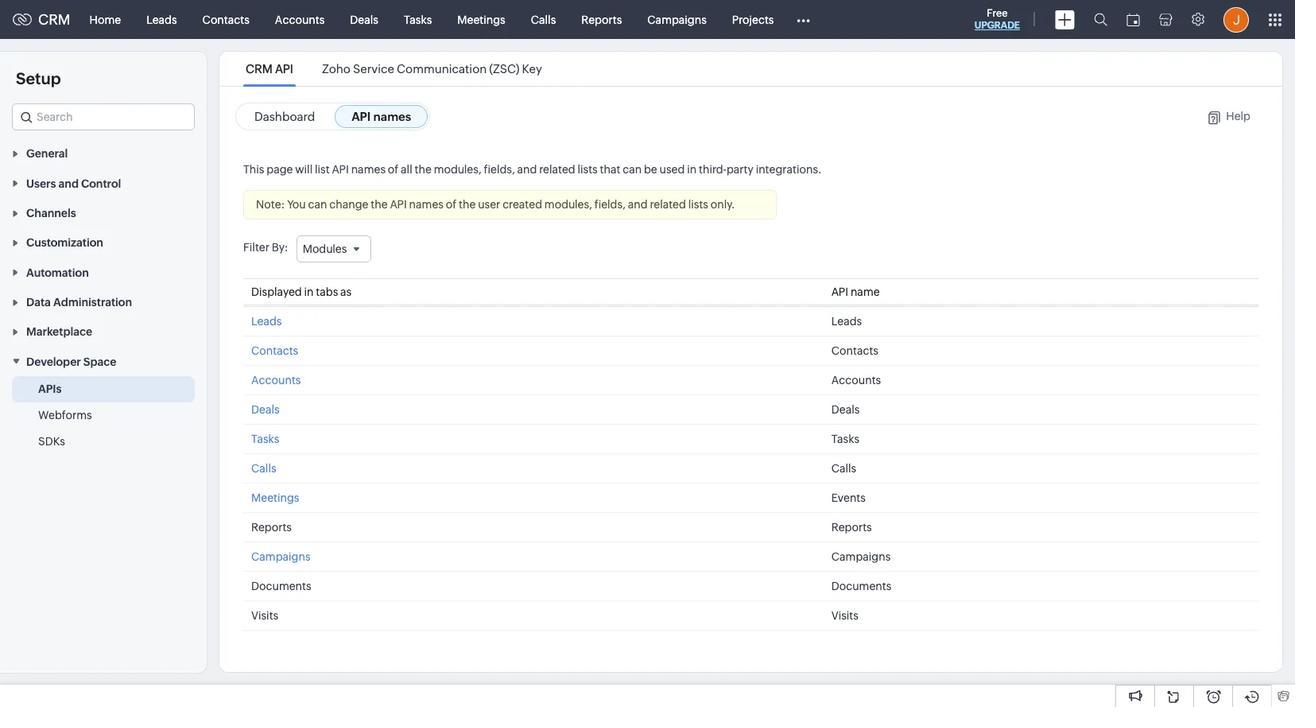 Task type: describe. For each thing, give the bounding box(es) containing it.
free
[[987, 7, 1008, 19]]

users and control button
[[0, 168, 207, 198]]

page
[[267, 163, 293, 176]]

1 visits from the left
[[251, 610, 279, 622]]

1 vertical spatial lists
[[689, 198, 709, 211]]

general button
[[0, 138, 207, 168]]

0 vertical spatial accounts link
[[262, 0, 338, 39]]

user
[[478, 198, 501, 211]]

crm link
[[13, 11, 70, 28]]

api inside api names "link"
[[352, 110, 371, 123]]

reports link
[[569, 0, 635, 39]]

all
[[401, 163, 413, 176]]

0 horizontal spatial lists
[[578, 163, 598, 176]]

Modules field
[[296, 235, 372, 263]]

Other Modules field
[[787, 7, 821, 32]]

automation
[[26, 266, 89, 279]]

tabs
[[316, 286, 338, 298]]

leads inside leads link
[[146, 13, 177, 26]]

2 visits from the left
[[832, 610, 859, 622]]

the for names
[[459, 198, 476, 211]]

modules
[[303, 243, 347, 255]]

Search text field
[[13, 104, 194, 130]]

general
[[26, 147, 68, 160]]

crm for crm api
[[246, 62, 273, 76]]

this page will list api names of all the modules, fields, and related lists that can be used in third-party integrations.
[[243, 163, 822, 176]]

setup
[[16, 69, 61, 88]]

1 horizontal spatial modules,
[[545, 198, 593, 211]]

api names link
[[335, 105, 428, 128]]

projects
[[733, 13, 774, 26]]

channels
[[26, 207, 76, 220]]

note:
[[256, 198, 285, 211]]

api inside list
[[275, 62, 293, 76]]

0 vertical spatial calls link
[[518, 0, 569, 39]]

api right list
[[332, 163, 349, 176]]

api name
[[832, 286, 880, 298]]

communication
[[397, 62, 487, 76]]

dashboard link
[[238, 105, 332, 128]]

key
[[522, 62, 542, 76]]

1 vertical spatial tasks link
[[251, 433, 280, 446]]

1 vertical spatial contacts link
[[251, 345, 299, 357]]

2 horizontal spatial campaigns
[[832, 551, 891, 563]]

list containing crm api
[[232, 52, 557, 86]]

automation button
[[0, 257, 207, 287]]

1 horizontal spatial and
[[518, 163, 537, 176]]

2 horizontal spatial contacts
[[832, 345, 879, 357]]

1 vertical spatial meetings
[[251, 492, 299, 505]]

data
[[26, 296, 51, 309]]

0 horizontal spatial deals link
[[251, 404, 280, 416]]

users and control
[[26, 177, 121, 190]]

users
[[26, 177, 56, 190]]

developer
[[26, 355, 81, 368]]

api down the all in the top left of the page
[[390, 198, 407, 211]]

customization
[[26, 237, 103, 249]]

party
[[727, 163, 754, 176]]

profile element
[[1215, 0, 1259, 39]]

data administration button
[[0, 287, 207, 317]]

calendar image
[[1127, 13, 1141, 26]]

name
[[851, 286, 880, 298]]

0 vertical spatial of
[[388, 163, 399, 176]]

2 horizontal spatial tasks
[[832, 433, 860, 446]]

1 vertical spatial related
[[650, 198, 686, 211]]

events
[[832, 492, 866, 505]]

1 horizontal spatial deals
[[350, 13, 379, 26]]

by:
[[272, 241, 289, 254]]

0 vertical spatial in
[[688, 163, 697, 176]]

0 vertical spatial meetings
[[458, 13, 506, 26]]

projects link
[[720, 0, 787, 39]]

and inside "dropdown button"
[[58, 177, 79, 190]]

0 horizontal spatial campaigns
[[251, 551, 311, 563]]

0 vertical spatial meetings link
[[445, 0, 518, 39]]

1 documents from the left
[[251, 580, 312, 593]]

1 horizontal spatial fields,
[[595, 198, 626, 211]]

filter by:
[[243, 241, 289, 254]]

developer space button
[[0, 346, 207, 376]]

1 horizontal spatial contacts
[[251, 345, 299, 357]]

marketplace button
[[0, 317, 207, 346]]

you
[[287, 198, 306, 211]]

dashboard
[[255, 110, 315, 123]]

zoho service communication (zsc) key link
[[320, 62, 545, 76]]

zoho service communication (zsc) key
[[322, 62, 542, 76]]

0 horizontal spatial the
[[371, 198, 388, 211]]

2 horizontal spatial and
[[628, 198, 648, 211]]

1 vertical spatial calls link
[[251, 462, 276, 475]]

2 horizontal spatial leads
[[832, 315, 863, 328]]

campaigns inside "link"
[[648, 13, 707, 26]]

displayed
[[251, 286, 302, 298]]

search element
[[1085, 0, 1118, 39]]

2 documents from the left
[[832, 580, 892, 593]]

developer space
[[26, 355, 117, 368]]

zoho
[[322, 62, 351, 76]]

channels button
[[0, 198, 207, 228]]

list
[[315, 163, 330, 176]]

space
[[83, 355, 117, 368]]



Task type: locate. For each thing, give the bounding box(es) containing it.
accounts link
[[262, 0, 338, 39], [251, 374, 301, 387]]

0 vertical spatial deals link
[[338, 0, 391, 39]]

1 horizontal spatial visits
[[832, 610, 859, 622]]

tasks
[[404, 13, 432, 26], [251, 433, 280, 446], [832, 433, 860, 446]]

1 vertical spatial modules,
[[545, 198, 593, 211]]

fields, up note: you can change the api names of the user created modules, fields, and related lists only.
[[484, 163, 515, 176]]

related down 'used'
[[650, 198, 686, 211]]

1 vertical spatial fields,
[[595, 198, 626, 211]]

0 horizontal spatial leads link
[[134, 0, 190, 39]]

0 horizontal spatial can
[[308, 198, 327, 211]]

2 horizontal spatial deals
[[832, 404, 860, 416]]

developer space region
[[0, 376, 207, 455]]

0 horizontal spatial meetings
[[251, 492, 299, 505]]

0 horizontal spatial calls link
[[251, 462, 276, 475]]

list
[[232, 52, 557, 86]]

1 vertical spatial leads link
[[251, 315, 282, 328]]

create menu element
[[1046, 0, 1085, 39]]

1 horizontal spatial can
[[623, 163, 642, 176]]

2 horizontal spatial the
[[459, 198, 476, 211]]

1 horizontal spatial tasks link
[[391, 0, 445, 39]]

0 vertical spatial and
[[518, 163, 537, 176]]

in right 'used'
[[688, 163, 697, 176]]

0 horizontal spatial tasks link
[[251, 433, 280, 446]]

apis link
[[38, 381, 62, 397]]

sdks
[[38, 435, 65, 448]]

1 vertical spatial names
[[351, 163, 386, 176]]

1 vertical spatial and
[[58, 177, 79, 190]]

0 horizontal spatial and
[[58, 177, 79, 190]]

0 horizontal spatial leads
[[146, 13, 177, 26]]

0 vertical spatial modules,
[[434, 163, 482, 176]]

None field
[[12, 103, 195, 130]]

contacts down api name
[[832, 345, 879, 357]]

0 horizontal spatial calls
[[251, 462, 276, 475]]

tasks link
[[391, 0, 445, 39], [251, 433, 280, 446]]

1 horizontal spatial meetings
[[458, 13, 506, 26]]

2 horizontal spatial reports
[[832, 521, 873, 534]]

leads
[[146, 13, 177, 26], [251, 315, 282, 328], [832, 315, 863, 328]]

modules, right created in the left of the page
[[545, 198, 593, 211]]

will
[[295, 163, 313, 176]]

0 horizontal spatial in
[[304, 286, 314, 298]]

third-
[[699, 163, 727, 176]]

change
[[330, 198, 369, 211]]

crm for crm
[[38, 11, 70, 28]]

0 horizontal spatial meetings link
[[251, 492, 299, 505]]

modules,
[[434, 163, 482, 176], [545, 198, 593, 211]]

api up dashboard link
[[275, 62, 293, 76]]

0 vertical spatial tasks link
[[391, 0, 445, 39]]

documents
[[251, 580, 312, 593], [832, 580, 892, 593]]

contacts link down displayed
[[251, 345, 299, 357]]

contacts up crm api link on the top of page
[[203, 13, 250, 26]]

crm api
[[246, 62, 293, 76]]

0 horizontal spatial crm
[[38, 11, 70, 28]]

0 horizontal spatial fields,
[[484, 163, 515, 176]]

1 horizontal spatial lists
[[689, 198, 709, 211]]

of left the all in the top left of the page
[[388, 163, 399, 176]]

1 vertical spatial crm
[[246, 62, 273, 76]]

contacts link
[[190, 0, 262, 39], [251, 345, 299, 357]]

in
[[688, 163, 697, 176], [304, 286, 314, 298]]

1 horizontal spatial reports
[[582, 13, 622, 26]]

2 vertical spatial names
[[409, 198, 444, 211]]

0 horizontal spatial modules,
[[434, 163, 482, 176]]

leads down displayed
[[251, 315, 282, 328]]

api names
[[352, 110, 412, 123]]

api
[[275, 62, 293, 76], [352, 110, 371, 123], [332, 163, 349, 176], [390, 198, 407, 211], [832, 286, 849, 298]]

contacts
[[203, 13, 250, 26], [251, 345, 299, 357], [832, 345, 879, 357]]

in left tabs
[[304, 286, 314, 298]]

0 horizontal spatial of
[[388, 163, 399, 176]]

created
[[503, 198, 543, 211]]

webforms
[[38, 409, 92, 421]]

0 vertical spatial campaigns link
[[635, 0, 720, 39]]

help
[[1227, 110, 1251, 123]]

lists left the that
[[578, 163, 598, 176]]

0 horizontal spatial reports
[[251, 521, 292, 534]]

crm api link
[[243, 62, 296, 76]]

2 vertical spatial and
[[628, 198, 648, 211]]

the left user
[[459, 198, 476, 211]]

0 vertical spatial contacts link
[[190, 0, 262, 39]]

0 horizontal spatial related
[[540, 163, 576, 176]]

can right you
[[308, 198, 327, 211]]

1 horizontal spatial leads
[[251, 315, 282, 328]]

0 vertical spatial lists
[[578, 163, 598, 176]]

data administration
[[26, 296, 132, 309]]

leads down api name
[[832, 315, 863, 328]]

0 vertical spatial leads link
[[134, 0, 190, 39]]

1 horizontal spatial campaigns
[[648, 13, 707, 26]]

profile image
[[1224, 7, 1250, 32]]

used
[[660, 163, 685, 176]]

the for of
[[415, 163, 432, 176]]

1 horizontal spatial calls link
[[518, 0, 569, 39]]

leads right home link
[[146, 13, 177, 26]]

names left the all in the top left of the page
[[351, 163, 386, 176]]

be
[[644, 163, 658, 176]]

home link
[[77, 0, 134, 39]]

note: you can change the api names of the user created modules, fields, and related lists only.
[[256, 198, 736, 211]]

filter
[[243, 241, 270, 254]]

campaigns
[[648, 13, 707, 26], [251, 551, 311, 563], [832, 551, 891, 563]]

accounts
[[275, 13, 325, 26], [251, 374, 301, 387], [832, 374, 882, 387]]

service
[[353, 62, 395, 76]]

of
[[388, 163, 399, 176], [446, 198, 457, 211]]

the right change
[[371, 198, 388, 211]]

of left user
[[446, 198, 457, 211]]

search image
[[1095, 13, 1108, 26]]

1 horizontal spatial deals link
[[338, 0, 391, 39]]

(zsc)
[[490, 62, 520, 76]]

the
[[415, 163, 432, 176], [371, 198, 388, 211], [459, 198, 476, 211]]

deals link
[[338, 0, 391, 39], [251, 404, 280, 416]]

upgrade
[[975, 20, 1021, 31]]

calls link
[[518, 0, 569, 39], [251, 462, 276, 475]]

0 horizontal spatial campaigns link
[[251, 551, 311, 563]]

0 horizontal spatial visits
[[251, 610, 279, 622]]

1 vertical spatial can
[[308, 198, 327, 211]]

0 vertical spatial names
[[374, 110, 412, 123]]

control
[[81, 177, 121, 190]]

and right users
[[58, 177, 79, 190]]

0 horizontal spatial documents
[[251, 580, 312, 593]]

names down the service
[[374, 110, 412, 123]]

1 horizontal spatial the
[[415, 163, 432, 176]]

api down the service
[[352, 110, 371, 123]]

that
[[600, 163, 621, 176]]

reports
[[582, 13, 622, 26], [251, 521, 292, 534], [832, 521, 873, 534]]

1 vertical spatial of
[[446, 198, 457, 211]]

0 horizontal spatial deals
[[251, 404, 280, 416]]

as
[[341, 286, 352, 298]]

crm
[[38, 11, 70, 28], [246, 62, 273, 76]]

displayed in tabs as
[[251, 286, 352, 298]]

1 horizontal spatial in
[[688, 163, 697, 176]]

0 horizontal spatial tasks
[[251, 433, 280, 446]]

1 horizontal spatial crm
[[246, 62, 273, 76]]

contacts down displayed
[[251, 345, 299, 357]]

crm up dashboard link
[[246, 62, 273, 76]]

crm inside list
[[246, 62, 273, 76]]

customization button
[[0, 228, 207, 257]]

sdks link
[[38, 433, 65, 449]]

1 horizontal spatial documents
[[832, 580, 892, 593]]

1 vertical spatial meetings link
[[251, 492, 299, 505]]

lists
[[578, 163, 598, 176], [689, 198, 709, 211]]

lists left only.
[[689, 198, 709, 211]]

integrations.
[[756, 163, 822, 176]]

1 horizontal spatial leads link
[[251, 315, 282, 328]]

names down the all in the top left of the page
[[409, 198, 444, 211]]

1 horizontal spatial campaigns link
[[635, 0, 720, 39]]

names inside "link"
[[374, 110, 412, 123]]

1 vertical spatial deals link
[[251, 404, 280, 416]]

the right the all in the top left of the page
[[415, 163, 432, 176]]

0 vertical spatial fields,
[[484, 163, 515, 176]]

related up created in the left of the page
[[540, 163, 576, 176]]

1 vertical spatial in
[[304, 286, 314, 298]]

can
[[623, 163, 642, 176], [308, 198, 327, 211]]

accounts inside "link"
[[275, 13, 325, 26]]

0 vertical spatial can
[[623, 163, 642, 176]]

and down be
[[628, 198, 648, 211]]

1 horizontal spatial calls
[[531, 13, 556, 26]]

can left be
[[623, 163, 642, 176]]

administration
[[53, 296, 132, 309]]

visits
[[251, 610, 279, 622], [832, 610, 859, 622]]

1 horizontal spatial related
[[650, 198, 686, 211]]

fields,
[[484, 163, 515, 176], [595, 198, 626, 211]]

this
[[243, 163, 264, 176]]

1 horizontal spatial tasks
[[404, 13, 432, 26]]

leads link
[[134, 0, 190, 39], [251, 315, 282, 328]]

leads link down displayed
[[251, 315, 282, 328]]

0 vertical spatial crm
[[38, 11, 70, 28]]

1 horizontal spatial meetings link
[[445, 0, 518, 39]]

api left name
[[832, 286, 849, 298]]

1 vertical spatial campaigns link
[[251, 551, 311, 563]]

leads link right the home
[[134, 0, 190, 39]]

contacts link up crm api link on the top of page
[[190, 0, 262, 39]]

and
[[518, 163, 537, 176], [58, 177, 79, 190], [628, 198, 648, 211]]

webforms link
[[38, 407, 92, 423]]

free upgrade
[[975, 7, 1021, 31]]

1 horizontal spatial of
[[446, 198, 457, 211]]

home
[[90, 13, 121, 26]]

marketplace
[[26, 326, 92, 338]]

apis
[[38, 382, 62, 395]]

calls
[[531, 13, 556, 26], [251, 462, 276, 475], [832, 462, 857, 475]]

fields, down the that
[[595, 198, 626, 211]]

and up created in the left of the page
[[518, 163, 537, 176]]

2 horizontal spatial calls
[[832, 462, 857, 475]]

crm left the home
[[38, 11, 70, 28]]

1 vertical spatial accounts link
[[251, 374, 301, 387]]

create menu image
[[1056, 10, 1076, 29]]

only.
[[711, 198, 736, 211]]

deals
[[350, 13, 379, 26], [251, 404, 280, 416], [832, 404, 860, 416]]

0 horizontal spatial contacts
[[203, 13, 250, 26]]

0 vertical spatial related
[[540, 163, 576, 176]]

modules, up user
[[434, 163, 482, 176]]

meetings link
[[445, 0, 518, 39], [251, 492, 299, 505]]



Task type: vqa. For each thing, say whether or not it's contained in the screenshot.
CRM API
yes



